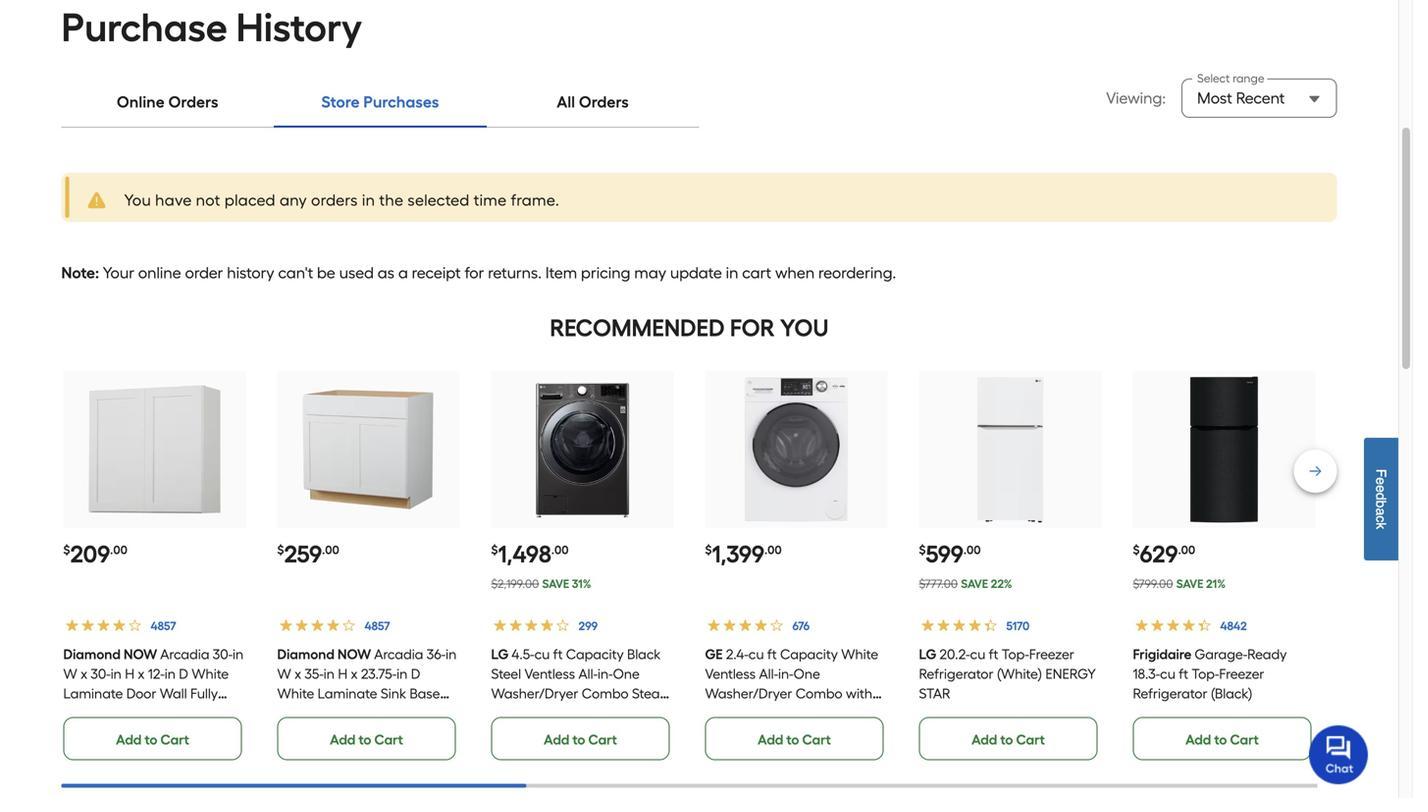 Task type: vqa. For each thing, say whether or not it's contained in the screenshot.


Task type: describe. For each thing, give the bounding box(es) containing it.
diamond for 259
[[277, 646, 335, 663]]

add to cart for 12-
[[116, 731, 189, 748]]

4.5-cu ft capacity black steel ventless all-in-one washer/dryer combo steam cycle
[[491, 646, 673, 722]]

$ 1,399 .00
[[705, 540, 782, 568]]

door for 259
[[428, 725, 458, 741]]

may
[[635, 264, 667, 282]]

cart for one
[[589, 731, 617, 748]]

assembled for 259
[[308, 705, 377, 722]]

laminate for 209
[[63, 685, 123, 702]]

arcadia for 209
[[160, 646, 210, 663]]

209
[[70, 540, 110, 568]]

purchases
[[364, 93, 439, 111]]

not
[[196, 191, 221, 210]]

all orders button
[[487, 79, 699, 126]]

refrigerator inside garage-ready 18.3-cu ft top-freezer refrigerator (black)
[[1133, 685, 1208, 702]]

selected
[[408, 191, 470, 210]]

time
[[474, 191, 507, 210]]

to inside 599 "list item"
[[1001, 731, 1014, 748]]

add for washer/dryer
[[758, 731, 784, 748]]

placed
[[225, 191, 276, 210]]

recommended for you
[[550, 314, 829, 342]]

freezer inside garage-ready 18.3-cu ft top-freezer refrigerator (black)
[[1220, 666, 1265, 682]]

$ 259 .00
[[277, 540, 339, 568]]

ft for ventless
[[553, 646, 563, 663]]

add inside 599 "list item"
[[972, 731, 998, 748]]

0 horizontal spatial door
[[126, 685, 156, 702]]

cycle for combo
[[749, 705, 784, 722]]

in- inside the 2.4-cu ft capacity white ventless all-in-one washer/dryer combo with steam cycle
[[778, 666, 794, 682]]

now for 259
[[338, 646, 371, 663]]

viewing:
[[1107, 89, 1170, 107]]

sink
[[381, 685, 406, 702]]

cart for 23.75-
[[375, 731, 403, 748]]

diamond now for 259
[[277, 646, 371, 663]]

recommended for you heading
[[61, 308, 1318, 348]]

f
[[1374, 469, 1390, 477]]

item
[[546, 264, 577, 282]]

ft for (white)
[[989, 646, 999, 663]]

cabinet for 209
[[136, 705, 186, 722]]

the
[[379, 191, 404, 210]]

23.75-
[[361, 666, 397, 682]]

your
[[103, 264, 134, 282]]

to for 23.75-
[[359, 731, 372, 748]]

(recessed for 209
[[63, 725, 126, 741]]

capacity for one
[[780, 646, 838, 663]]

.00 for 1,399
[[765, 543, 782, 557]]

add to cart link for 12-
[[63, 717, 242, 760]]

in- inside 4.5-cu ft capacity black steel ventless all-in-one washer/dryer combo steam cycle
[[598, 666, 613, 682]]

frame.
[[511, 191, 560, 210]]

orders
[[311, 191, 358, 210]]

orders for online orders
[[168, 93, 219, 111]]

one inside the 2.4-cu ft capacity white ventless all-in-one washer/dryer combo with steam cycle
[[794, 666, 821, 682]]

add to cart inside 629 list item
[[1186, 731, 1259, 748]]

all- inside the 2.4-cu ft capacity white ventless all-in-one washer/dryer combo with steam cycle
[[759, 666, 778, 682]]

21%
[[1207, 577, 1226, 591]]

add to cart link inside 629 list item
[[1133, 717, 1312, 760]]

white inside the 2.4-cu ft capacity white ventless all-in-one washer/dryer combo with steam cycle
[[842, 646, 879, 663]]

20.2-
[[940, 646, 970, 663]]

for
[[465, 264, 484, 282]]

d for 209
[[179, 666, 188, 682]]

18.3-
[[1133, 666, 1161, 682]]

arcadia 30-in w x 30-in h x 12-in d white laminate door wall fully assembled cabinet (recessed panel shaker door style)
[[63, 646, 244, 761]]

2 e from the top
[[1374, 485, 1390, 493]]

diamond now arcadia 36-in w x 35-in h x 23.75-in d white laminate sink base fully assembled cabinet (recessed panel shaker door style) image
[[296, 377, 442, 523]]

add inside 629 list item
[[1186, 731, 1212, 748]]

black
[[627, 646, 661, 663]]

599
[[926, 540, 964, 568]]

diamond now for 209
[[63, 646, 157, 663]]

have
[[155, 191, 192, 210]]

recommended
[[550, 314, 725, 342]]

b
[[1374, 500, 1390, 508]]

chat invite button image
[[1310, 725, 1369, 784]]

note: your online order history can't be used as a receipt for returns. item pricing may update in cart when reordering.
[[61, 264, 897, 282]]

top- inside garage-ready 18.3-cu ft top-freezer refrigerator (black)
[[1192, 666, 1220, 682]]

capacity for in-
[[566, 646, 624, 663]]

store
[[321, 93, 360, 111]]

(black)
[[1211, 685, 1253, 702]]

all- inside 4.5-cu ft capacity black steel ventless all-in-one washer/dryer combo steam cycle
[[579, 666, 598, 682]]

add to cart inside 599 "list item"
[[972, 731, 1045, 748]]

1,498
[[498, 540, 552, 568]]

1,498 list item
[[491, 371, 674, 760]]

pricing
[[581, 264, 631, 282]]

3 x from the left
[[295, 666, 301, 682]]

$ for 1,399
[[705, 543, 712, 557]]

washer/dryer inside 4.5-cu ft capacity black steel ventless all-in-one washer/dryer combo steam cycle
[[491, 685, 579, 702]]

to for washer/dryer
[[787, 731, 800, 748]]

add to cart link for washer/dryer
[[705, 717, 884, 760]]

2.4-
[[726, 646, 749, 663]]

1,399
[[712, 540, 765, 568]]

c
[[1374, 515, 1390, 522]]

combo inside the 2.4-cu ft capacity white ventless all-in-one washer/dryer combo with steam cycle
[[796, 685, 843, 702]]

cu inside garage-ready 18.3-cu ft top-freezer refrigerator (black)
[[1161, 666, 1176, 682]]

white for 259
[[277, 685, 314, 702]]

259 list item
[[277, 371, 460, 761]]

add to cart link for one
[[491, 717, 670, 760]]

store purchases
[[321, 93, 439, 111]]

f e e d b a c k
[[1374, 469, 1390, 529]]

4.5-
[[512, 646, 535, 663]]

with
[[846, 685, 873, 702]]

combo inside 4.5-cu ft capacity black steel ventless all-in-one washer/dryer combo steam cycle
[[582, 685, 629, 702]]

when
[[776, 264, 815, 282]]

panel for 259
[[343, 725, 378, 741]]

w for 259
[[277, 666, 291, 682]]

$ 599 .00
[[919, 540, 981, 568]]

.00 for 209
[[110, 543, 127, 557]]

to for 12-
[[145, 731, 157, 748]]

steam for one
[[632, 685, 673, 702]]

cu for 4.5-
[[535, 646, 550, 663]]

h for 259
[[338, 666, 348, 682]]

ventless inside the 2.4-cu ft capacity white ventless all-in-one washer/dryer combo with steam cycle
[[705, 666, 756, 682]]

base
[[410, 685, 440, 702]]

used
[[339, 264, 374, 282]]

$2,199.00 save 31%
[[491, 577, 591, 591]]

cart
[[742, 264, 772, 282]]

cabinet for 259
[[380, 705, 431, 722]]

35-
[[305, 666, 324, 682]]

as
[[378, 264, 395, 282]]

garage-
[[1195, 646, 1248, 663]]

cycle for washer/dryer
[[491, 705, 526, 722]]

0 horizontal spatial 30-
[[91, 666, 111, 682]]

garage-ready 18.3-cu ft top-freezer refrigerator (black)
[[1133, 646, 1287, 702]]

order
[[185, 264, 223, 282]]

arcadia 36-in w x 35-in h x 23.75-in d white laminate sink base fully assembled cabinet (recessed panel shaker door style)
[[277, 646, 458, 761]]

star
[[919, 685, 951, 702]]

to for one
[[573, 731, 586, 748]]

door for 209
[[214, 725, 244, 741]]

store purchases button
[[274, 79, 487, 126]]



Task type: locate. For each thing, give the bounding box(es) containing it.
2 to from the left
[[359, 731, 372, 748]]

0 horizontal spatial ventless
[[525, 666, 575, 682]]

d
[[1374, 493, 1390, 500]]

orders right online
[[168, 93, 219, 111]]

0 horizontal spatial top-
[[1002, 646, 1030, 663]]

2 horizontal spatial save
[[1177, 577, 1204, 591]]

1 horizontal spatial you
[[780, 314, 829, 342]]

2 h from the left
[[338, 666, 348, 682]]

$ inside the $ 629 .00
[[1133, 543, 1140, 557]]

1 assembled from the left
[[63, 705, 132, 722]]

lg inside 1,498 list item
[[491, 646, 509, 663]]

$ for 1,498
[[491, 543, 498, 557]]

1 horizontal spatial top-
[[1192, 666, 1220, 682]]

laminate down 23.75-
[[318, 685, 377, 702]]

d for 259
[[411, 666, 421, 682]]

0 horizontal spatial cycle
[[491, 705, 526, 722]]

2 all- from the left
[[759, 666, 778, 682]]

refrigerator down 18.3-
[[1133, 685, 1208, 702]]

h left 12-
[[125, 666, 135, 682]]

d inside arcadia 36-in w x 35-in h x 23.75-in d white laminate sink base fully assembled cabinet (recessed panel shaker door style)
[[411, 666, 421, 682]]

$777.00 save 22%
[[919, 577, 1013, 591]]

2 arcadia from the left
[[374, 646, 424, 663]]

fully for 259
[[277, 705, 305, 722]]

1 to from the left
[[145, 731, 157, 748]]

.00 inside "$ 209 .00"
[[110, 543, 127, 557]]

ventless inside 4.5-cu ft capacity black steel ventless all-in-one washer/dryer combo steam cycle
[[525, 666, 575, 682]]

0 horizontal spatial assembled
[[63, 705, 132, 722]]

purchase history
[[61, 4, 362, 51]]

5 cart from the left
[[1017, 731, 1045, 748]]

cycle inside 4.5-cu ft capacity black steel ventless all-in-one washer/dryer combo steam cycle
[[491, 705, 526, 722]]

to down 4.5-cu ft capacity black steel ventless all-in-one washer/dryer combo steam cycle
[[573, 731, 586, 748]]

ready
[[1248, 646, 1287, 663]]

in
[[362, 191, 375, 210], [726, 264, 739, 282], [233, 646, 244, 663], [446, 646, 457, 663], [111, 666, 122, 682], [165, 666, 176, 682], [324, 666, 335, 682], [397, 666, 408, 682]]

0 horizontal spatial one
[[613, 666, 640, 682]]

1 horizontal spatial 30-
[[213, 646, 233, 663]]

cabinet inside arcadia 36-in w x 35-in h x 23.75-in d white laminate sink base fully assembled cabinet (recessed panel shaker door style)
[[380, 705, 431, 722]]

e
[[1374, 477, 1390, 485], [1374, 485, 1390, 493]]

3 $ from the left
[[491, 543, 498, 557]]

panel down wall
[[129, 725, 164, 741]]

add inside 1,498 list item
[[544, 731, 570, 748]]

1 horizontal spatial diamond now
[[277, 646, 371, 663]]

fully for 209
[[190, 685, 218, 702]]

599 list item
[[919, 371, 1102, 760]]

cu down $777.00 save 22%
[[970, 646, 986, 663]]

white inside arcadia 30-in w x 30-in h x 12-in d white laminate door wall fully assembled cabinet (recessed panel shaker door style)
[[192, 666, 229, 682]]

add to cart inside 259 list item
[[330, 731, 403, 748]]

ft inside the 20.2-cu ft top-freezer refrigerator (white) energy star
[[989, 646, 999, 663]]

1 horizontal spatial h
[[338, 666, 348, 682]]

cu inside the 2.4-cu ft capacity white ventless all-in-one washer/dryer combo with steam cycle
[[749, 646, 764, 663]]

.00 inside the $ 259 .00
[[322, 543, 339, 557]]

1 horizontal spatial ventless
[[705, 666, 756, 682]]

1 horizontal spatial capacity
[[780, 646, 838, 663]]

1 orders from the left
[[168, 93, 219, 111]]

2 lg from the left
[[919, 646, 937, 663]]

add to cart for washer/dryer
[[758, 731, 831, 748]]

online
[[138, 264, 181, 282]]

1 horizontal spatial assembled
[[308, 705, 377, 722]]

4 .00 from the left
[[765, 543, 782, 557]]

laminate
[[63, 685, 123, 702], [318, 685, 377, 702]]

ft for all-
[[768, 646, 777, 663]]

cart down 4.5-cu ft capacity black steel ventless all-in-one washer/dryer combo steam cycle
[[589, 731, 617, 748]]

0 vertical spatial refrigerator
[[919, 666, 994, 682]]

$ inside the $ 259 .00
[[277, 543, 284, 557]]

cabinet down wall
[[136, 705, 186, 722]]

add inside 209 "list item"
[[116, 731, 142, 748]]

white for 209
[[192, 666, 229, 682]]

.00 for 629
[[1179, 543, 1196, 557]]

save left '22%'
[[961, 577, 989, 591]]

5 .00 from the left
[[964, 543, 981, 557]]

1 horizontal spatial laminate
[[318, 685, 377, 702]]

0 horizontal spatial steam
[[632, 685, 673, 702]]

1 .00 from the left
[[110, 543, 127, 557]]

0 horizontal spatial panel
[[129, 725, 164, 741]]

1 horizontal spatial diamond
[[277, 646, 335, 663]]

refrigerator down the 20.2-
[[919, 666, 994, 682]]

1 horizontal spatial now
[[338, 646, 371, 663]]

all orders
[[557, 93, 629, 111]]

6 add from the left
[[1186, 731, 1212, 748]]

freezer
[[1030, 646, 1075, 663], [1220, 666, 1265, 682]]

returns.
[[488, 264, 542, 282]]

1 one from the left
[[613, 666, 640, 682]]

add to cart down "(black)"
[[1186, 731, 1259, 748]]

20.2-cu ft top-freezer refrigerator (white) energy star
[[919, 646, 1096, 702]]

0 vertical spatial steam
[[632, 685, 673, 702]]

.00 inside the $ 629 .00
[[1179, 543, 1196, 557]]

0 horizontal spatial a
[[398, 264, 408, 282]]

0 horizontal spatial white
[[192, 666, 229, 682]]

0 horizontal spatial refrigerator
[[919, 666, 994, 682]]

panel for 209
[[129, 725, 164, 741]]

ft inside the 2.4-cu ft capacity white ventless all-in-one washer/dryer combo with steam cycle
[[768, 646, 777, 663]]

$799.00 save 21%
[[1133, 577, 1226, 591]]

0 horizontal spatial shaker
[[167, 725, 211, 741]]

1 cabinet from the left
[[136, 705, 186, 722]]

1 horizontal spatial d
[[411, 666, 421, 682]]

lg
[[491, 646, 509, 663], [919, 646, 937, 663]]

6 to from the left
[[1215, 731, 1228, 748]]

3 add to cart link from the left
[[491, 717, 670, 760]]

washer/dryer down 2.4-
[[705, 685, 793, 702]]

.00 for 599
[[964, 543, 981, 557]]

1 vertical spatial a
[[1374, 508, 1390, 515]]

.00 inside '$ 1,498 .00'
[[552, 543, 569, 557]]

1 h from the left
[[125, 666, 135, 682]]

2 add to cart link from the left
[[277, 717, 456, 760]]

style) inside arcadia 30-in w x 30-in h x 12-in d white laminate door wall fully assembled cabinet (recessed panel shaker door style)
[[63, 744, 97, 761]]

2 assembled from the left
[[308, 705, 377, 722]]

refrigerator inside the 20.2-cu ft top-freezer refrigerator (white) energy star
[[919, 666, 994, 682]]

laminate inside arcadia 36-in w x 35-in h x 23.75-in d white laminate sink base fully assembled cabinet (recessed panel shaker door style)
[[318, 685, 377, 702]]

1 horizontal spatial combo
[[796, 685, 843, 702]]

washer/dryer down steel
[[491, 685, 579, 702]]

1 horizontal spatial panel
[[343, 725, 378, 741]]

online orders
[[117, 93, 219, 111]]

cu inside 4.5-cu ft capacity black steel ventless all-in-one washer/dryer combo steam cycle
[[535, 646, 550, 663]]

1 save from the left
[[542, 577, 570, 591]]

2.4-cu ft capacity white ventless all-in-one washer/dryer combo with steam cycle
[[705, 646, 879, 722]]

save left 21%
[[1177, 577, 1204, 591]]

629
[[1140, 540, 1179, 568]]

cart for washer/dryer
[[803, 731, 831, 748]]

freezer inside the 20.2-cu ft top-freezer refrigerator (white) energy star
[[1030, 646, 1075, 663]]

assembled inside arcadia 36-in w x 35-in h x 23.75-in d white laminate sink base fully assembled cabinet (recessed panel shaker door style)
[[308, 705, 377, 722]]

add to cart down the 2.4-cu ft capacity white ventless all-in-one washer/dryer combo with steam cycle
[[758, 731, 831, 748]]

capacity right 2.4-
[[780, 646, 838, 663]]

assembled for 209
[[63, 705, 132, 722]]

1 horizontal spatial shaker
[[381, 725, 425, 741]]

online orders button
[[61, 79, 274, 126]]

2 washer/dryer from the left
[[705, 685, 793, 702]]

2 (recessed from the left
[[277, 725, 340, 741]]

4 x from the left
[[351, 666, 358, 682]]

1 horizontal spatial one
[[794, 666, 821, 682]]

cabinet down sink
[[380, 705, 431, 722]]

ft down frigidaire
[[1179, 666, 1189, 682]]

.00 for 1,498
[[552, 543, 569, 557]]

31%
[[572, 577, 591, 591]]

6 $ from the left
[[1133, 543, 1140, 557]]

h right the 35-
[[338, 666, 348, 682]]

add to cart for one
[[544, 731, 617, 748]]

1 horizontal spatial freezer
[[1220, 666, 1265, 682]]

lg inside 599 "list item"
[[919, 646, 937, 663]]

diamond inside 259 list item
[[277, 646, 335, 663]]

shaker for 259
[[381, 725, 425, 741]]

h for 209
[[125, 666, 135, 682]]

cu for 2.4-
[[749, 646, 764, 663]]

259
[[284, 540, 322, 568]]

2 $ from the left
[[277, 543, 284, 557]]

1 washer/dryer from the left
[[491, 685, 579, 702]]

(recessed inside arcadia 30-in w x 30-in h x 12-in d white laminate door wall fully assembled cabinet (recessed panel shaker door style)
[[63, 725, 126, 741]]

add for 12-
[[116, 731, 142, 748]]

in-
[[598, 666, 613, 682], [778, 666, 794, 682]]

save for 599
[[961, 577, 989, 591]]

cu inside the 20.2-cu ft top-freezer refrigerator (white) energy star
[[970, 646, 986, 663]]

5 add to cart link from the left
[[919, 717, 1098, 760]]

0 horizontal spatial diamond
[[63, 646, 121, 663]]

save for 1,498
[[542, 577, 570, 591]]

add to cart
[[116, 731, 189, 748], [330, 731, 403, 748], [544, 731, 617, 748], [758, 731, 831, 748], [972, 731, 1045, 748], [1186, 731, 1259, 748]]

shaker inside arcadia 30-in w x 30-in h x 12-in d white laminate door wall fully assembled cabinet (recessed panel shaker door style)
[[167, 725, 211, 741]]

cart inside 1,399 list item
[[803, 731, 831, 748]]

1 horizontal spatial in-
[[778, 666, 794, 682]]

w left 12-
[[63, 666, 77, 682]]

1 style) from the left
[[63, 744, 97, 761]]

1 e from the top
[[1374, 477, 1390, 485]]

diamond now up 12-
[[63, 646, 157, 663]]

0 vertical spatial 30-
[[213, 646, 233, 663]]

add to cart link inside 209 "list item"
[[63, 717, 242, 760]]

cart down wall
[[161, 731, 189, 748]]

2 .00 from the left
[[322, 543, 339, 557]]

0 horizontal spatial washer/dryer
[[491, 685, 579, 702]]

cart
[[161, 731, 189, 748], [375, 731, 403, 748], [589, 731, 617, 748], [803, 731, 831, 748], [1017, 731, 1045, 748], [1231, 731, 1259, 748]]

for
[[730, 314, 775, 342]]

0 horizontal spatial combo
[[582, 685, 629, 702]]

arcadia
[[160, 646, 210, 663], [374, 646, 424, 663]]

diamond now inside 259 list item
[[277, 646, 371, 663]]

to inside 209 "list item"
[[145, 731, 157, 748]]

you left have
[[124, 191, 151, 210]]

0 horizontal spatial d
[[179, 666, 188, 682]]

2 diamond now from the left
[[277, 646, 371, 663]]

cycle inside the 2.4-cu ft capacity white ventless all-in-one washer/dryer combo with steam cycle
[[749, 705, 784, 722]]

1 horizontal spatial arcadia
[[374, 646, 424, 663]]

arcadia up 23.75-
[[374, 646, 424, 663]]

6 add to cart link from the left
[[1133, 717, 1312, 760]]

0 vertical spatial top-
[[1002, 646, 1030, 663]]

to inside 1,498 list item
[[573, 731, 586, 748]]

$ for 629
[[1133, 543, 1140, 557]]

4 add from the left
[[758, 731, 784, 748]]

$ 209 .00
[[63, 540, 127, 568]]

1 horizontal spatial a
[[1374, 508, 1390, 515]]

can't
[[278, 264, 313, 282]]

you
[[124, 191, 151, 210], [780, 314, 829, 342]]

frigidaire
[[1133, 646, 1192, 663]]

shaker down wall
[[167, 725, 211, 741]]

5 add to cart from the left
[[972, 731, 1045, 748]]

$ inside "$ 209 .00"
[[63, 543, 70, 557]]

cu for 20.2-
[[970, 646, 986, 663]]

to down 12-
[[145, 731, 157, 748]]

1 add from the left
[[116, 731, 142, 748]]

white down the 35-
[[277, 685, 314, 702]]

history
[[227, 264, 274, 282]]

capacity left black
[[566, 646, 624, 663]]

1 all- from the left
[[579, 666, 598, 682]]

add to cart link
[[63, 717, 242, 760], [277, 717, 456, 760], [491, 717, 670, 760], [705, 717, 884, 760], [919, 717, 1098, 760], [1133, 717, 1312, 760]]

orders for all orders
[[579, 93, 629, 111]]

add to cart inside 1,498 list item
[[544, 731, 617, 748]]

panel down 23.75-
[[343, 725, 378, 741]]

1 cart from the left
[[161, 731, 189, 748]]

to down the 20.2-cu ft top-freezer refrigerator (white) energy star
[[1001, 731, 1014, 748]]

now inside 209 "list item"
[[124, 646, 157, 663]]

0 horizontal spatial fully
[[190, 685, 218, 702]]

steel
[[491, 666, 521, 682]]

top- inside the 20.2-cu ft top-freezer refrigerator (white) energy star
[[1002, 646, 1030, 663]]

top- down garage-
[[1192, 666, 1220, 682]]

style)
[[63, 744, 97, 761], [277, 744, 311, 761]]

add
[[116, 731, 142, 748], [330, 731, 356, 748], [544, 731, 570, 748], [758, 731, 784, 748], [972, 731, 998, 748], [1186, 731, 1212, 748]]

0 horizontal spatial diamond now
[[63, 646, 157, 663]]

purchase
[[61, 4, 228, 51]]

combo down black
[[582, 685, 629, 702]]

5 to from the left
[[1001, 731, 1014, 748]]

all
[[557, 93, 575, 111]]

washer/dryer inside the 2.4-cu ft capacity white ventless all-in-one washer/dryer combo with steam cycle
[[705, 685, 793, 702]]

0 horizontal spatial lg
[[491, 646, 509, 663]]

4 add to cart link from the left
[[705, 717, 884, 760]]

save inside 1,498 list item
[[542, 577, 570, 591]]

ft inside garage-ready 18.3-cu ft top-freezer refrigerator (black)
[[1179, 666, 1189, 682]]

ft right 4.5-
[[553, 646, 563, 663]]

w left the 35-
[[277, 666, 291, 682]]

3 to from the left
[[573, 731, 586, 748]]

629 list item
[[1133, 371, 1316, 760]]

$777.00
[[919, 577, 958, 591]]

steam for washer/dryer
[[705, 705, 746, 722]]

k
[[1374, 522, 1390, 529]]

1 horizontal spatial lg
[[919, 646, 937, 663]]

diamond for 209
[[63, 646, 121, 663]]

1 w from the left
[[63, 666, 77, 682]]

$ for 209
[[63, 543, 70, 557]]

1 now from the left
[[124, 646, 157, 663]]

1 vertical spatial refrigerator
[[1133, 685, 1208, 702]]

3 cart from the left
[[589, 731, 617, 748]]

1 ventless from the left
[[525, 666, 575, 682]]

0 horizontal spatial cabinet
[[136, 705, 186, 722]]

d up base
[[411, 666, 421, 682]]

shaker for 209
[[167, 725, 211, 741]]

e up d
[[1374, 477, 1390, 485]]

$ inside '$ 1,498 .00'
[[491, 543, 498, 557]]

0 horizontal spatial all-
[[579, 666, 598, 682]]

cart down "(black)"
[[1231, 731, 1259, 748]]

add to cart down wall
[[116, 731, 189, 748]]

arcadia up 12-
[[160, 646, 210, 663]]

steam
[[632, 685, 673, 702], [705, 705, 746, 722]]

3 add from the left
[[544, 731, 570, 748]]

2 w from the left
[[277, 666, 291, 682]]

now for 209
[[124, 646, 157, 663]]

now inside 259 list item
[[338, 646, 371, 663]]

orders
[[168, 93, 219, 111], [579, 93, 629, 111]]

w
[[63, 666, 77, 682], [277, 666, 291, 682]]

2 horizontal spatial door
[[428, 725, 458, 741]]

.00 inside '$ 1,399 .00'
[[765, 543, 782, 557]]

orders right all
[[579, 93, 629, 111]]

steam inside 4.5-cu ft capacity black steel ventless all-in-one washer/dryer combo steam cycle
[[632, 685, 673, 702]]

cart down the 2.4-cu ft capacity white ventless all-in-one washer/dryer combo with steam cycle
[[803, 731, 831, 748]]

1 vertical spatial 30-
[[91, 666, 111, 682]]

lg 4.5-cu ft capacity black steel ventless all-in-one washer/dryer combo steam cycle image
[[510, 377, 656, 523]]

save inside 629 list item
[[1177, 577, 1204, 591]]

w inside arcadia 36-in w x 35-in h x 23.75-in d white laminate sink base fully assembled cabinet (recessed panel shaker door style)
[[277, 666, 291, 682]]

add to cart down the 20.2-cu ft top-freezer refrigerator (white) energy star
[[972, 731, 1045, 748]]

to down "(black)"
[[1215, 731, 1228, 748]]

receipt
[[412, 264, 461, 282]]

ft inside 4.5-cu ft capacity black steel ventless all-in-one washer/dryer combo steam cycle
[[553, 646, 563, 663]]

2 save from the left
[[961, 577, 989, 591]]

diamond now
[[63, 646, 157, 663], [277, 646, 371, 663]]

2 cycle from the left
[[749, 705, 784, 722]]

4 to from the left
[[787, 731, 800, 748]]

6 .00 from the left
[[1179, 543, 1196, 557]]

0 horizontal spatial style)
[[63, 744, 97, 761]]

2 panel from the left
[[343, 725, 378, 741]]

add to cart link inside 1,498 list item
[[491, 717, 670, 760]]

wall
[[160, 685, 187, 702]]

to down the 2.4-cu ft capacity white ventless all-in-one washer/dryer combo with steam cycle
[[787, 731, 800, 748]]

panel inside arcadia 36-in w x 35-in h x 23.75-in d white laminate sink base fully assembled cabinet (recessed panel shaker door style)
[[343, 725, 378, 741]]

$ inside $ 599 .00
[[919, 543, 926, 557]]

h inside arcadia 36-in w x 35-in h x 23.75-in d white laminate sink base fully assembled cabinet (recessed panel shaker door style)
[[338, 666, 348, 682]]

add for 23.75-
[[330, 731, 356, 748]]

1 (recessed from the left
[[63, 725, 126, 741]]

.00 inside $ 599 .00
[[964, 543, 981, 557]]

5 add from the left
[[972, 731, 998, 748]]

1 vertical spatial fully
[[277, 705, 305, 722]]

2 x from the left
[[138, 666, 145, 682]]

d up wall
[[179, 666, 188, 682]]

top- up (white)
[[1002, 646, 1030, 663]]

ft right 2.4-
[[768, 646, 777, 663]]

cart for 12-
[[161, 731, 189, 748]]

cu down $2,199.00 save 31%
[[535, 646, 550, 663]]

ventless down 2.4-
[[705, 666, 756, 682]]

$
[[63, 543, 70, 557], [277, 543, 284, 557], [491, 543, 498, 557], [705, 543, 712, 557], [919, 543, 926, 557], [1133, 543, 1140, 557]]

style) for 209
[[63, 744, 97, 761]]

save for 629
[[1177, 577, 1204, 591]]

add to cart down sink
[[330, 731, 403, 748]]

0 horizontal spatial freezer
[[1030, 646, 1075, 663]]

laminate for 259
[[318, 685, 377, 702]]

cart inside 599 "list item"
[[1017, 731, 1045, 748]]

1 combo from the left
[[582, 685, 629, 702]]

diamond now inside 209 "list item"
[[63, 646, 157, 663]]

white up with
[[842, 646, 879, 663]]

2 style) from the left
[[277, 744, 311, 761]]

reordering.
[[819, 264, 897, 282]]

a up k
[[1374, 508, 1390, 515]]

1 horizontal spatial orders
[[579, 93, 629, 111]]

w inside arcadia 30-in w x 30-in h x 12-in d white laminate door wall fully assembled cabinet (recessed panel shaker door style)
[[63, 666, 77, 682]]

1 horizontal spatial cycle
[[749, 705, 784, 722]]

0 vertical spatial fully
[[190, 685, 218, 702]]

1 lg from the left
[[491, 646, 509, 663]]

cart inside 259 list item
[[375, 731, 403, 748]]

lg for 1,498
[[491, 646, 509, 663]]

1 shaker from the left
[[167, 725, 211, 741]]

refrigerator
[[919, 666, 994, 682], [1133, 685, 1208, 702]]

1 capacity from the left
[[566, 646, 624, 663]]

1 diamond from the left
[[63, 646, 121, 663]]

$2,199.00
[[491, 577, 539, 591]]

one inside 4.5-cu ft capacity black steel ventless all-in-one washer/dryer combo steam cycle
[[613, 666, 640, 682]]

4 $ from the left
[[705, 543, 712, 557]]

0 horizontal spatial in-
[[598, 666, 613, 682]]

combo left with
[[796, 685, 843, 702]]

cart down (white)
[[1017, 731, 1045, 748]]

0 horizontal spatial arcadia
[[160, 646, 210, 663]]

steam inside the 2.4-cu ft capacity white ventless all-in-one washer/dryer combo with steam cycle
[[705, 705, 746, 722]]

1 vertical spatial steam
[[705, 705, 746, 722]]

diamond inside 209 "list item"
[[63, 646, 121, 663]]

ge
[[705, 646, 723, 663]]

a right as
[[398, 264, 408, 282]]

1 vertical spatial freezer
[[1220, 666, 1265, 682]]

white right 12-
[[192, 666, 229, 682]]

top-
[[1002, 646, 1030, 663], [1192, 666, 1220, 682]]

door inside arcadia 36-in w x 35-in h x 23.75-in d white laminate sink base fully assembled cabinet (recessed panel shaker door style)
[[428, 725, 458, 741]]

a
[[398, 264, 408, 282], [1374, 508, 1390, 515]]

energy
[[1046, 666, 1096, 682]]

2 ventless from the left
[[705, 666, 756, 682]]

.00 for 259
[[322, 543, 339, 557]]

add to cart link for 23.75-
[[277, 717, 456, 760]]

1 horizontal spatial w
[[277, 666, 291, 682]]

add to cart inside 209 "list item"
[[116, 731, 189, 748]]

2 now from the left
[[338, 646, 371, 663]]

cu right ge
[[749, 646, 764, 663]]

$799.00
[[1133, 577, 1174, 591]]

1 horizontal spatial fully
[[277, 705, 305, 722]]

update
[[670, 264, 722, 282]]

2 in- from the left
[[778, 666, 794, 682]]

22%
[[991, 577, 1013, 591]]

2 diamond from the left
[[277, 646, 335, 663]]

lg 20.2-cu ft top-freezer refrigerator (white) energy star image
[[938, 377, 1084, 523]]

3 save from the left
[[1177, 577, 1204, 591]]

3 .00 from the left
[[552, 543, 569, 557]]

to inside 1,399 list item
[[787, 731, 800, 748]]

online
[[117, 93, 165, 111]]

2 cart from the left
[[375, 731, 403, 748]]

shaker inside arcadia 36-in w x 35-in h x 23.75-in d white laminate sink base fully assembled cabinet (recessed panel shaker door style)
[[381, 725, 425, 741]]

arcadia for 259
[[374, 646, 424, 663]]

ge 2.4-cu ft capacity white ventless all-in-one washer/dryer combo with steam cycle image
[[724, 377, 870, 523]]

209 list item
[[63, 371, 246, 761]]

fully right wall
[[190, 685, 218, 702]]

1 laminate from the left
[[63, 685, 123, 702]]

be
[[317, 264, 336, 282]]

$ 629 .00
[[1133, 540, 1196, 568]]

0 horizontal spatial laminate
[[63, 685, 123, 702]]

d
[[179, 666, 188, 682], [411, 666, 421, 682]]

add to cart link inside 259 list item
[[277, 717, 456, 760]]

2 laminate from the left
[[318, 685, 377, 702]]

now up 23.75-
[[338, 646, 371, 663]]

add to cart inside 1,399 list item
[[758, 731, 831, 748]]

lg up steel
[[491, 646, 509, 663]]

2 add from the left
[[330, 731, 356, 748]]

w for 209
[[63, 666, 77, 682]]

shaker down sink
[[381, 725, 425, 741]]

add inside 259 list item
[[330, 731, 356, 748]]

1 panel from the left
[[129, 725, 164, 741]]

cu
[[535, 646, 550, 663], [749, 646, 764, 663], [970, 646, 986, 663], [1161, 666, 1176, 682]]

$ for 259
[[277, 543, 284, 557]]

combo
[[582, 685, 629, 702], [796, 685, 843, 702]]

6 cart from the left
[[1231, 731, 1259, 748]]

frigidaire garage-ready 18.3-cu ft top-freezer refrigerator (black) image
[[1152, 377, 1298, 523]]

(recessed for 259
[[277, 725, 340, 741]]

add to cart down 4.5-cu ft capacity black steel ventless all-in-one washer/dryer combo steam cycle
[[544, 731, 617, 748]]

note:
[[61, 264, 99, 282]]

ft up (white)
[[989, 646, 999, 663]]

add to cart link inside 599 "list item"
[[919, 717, 1098, 760]]

style) for 259
[[277, 744, 311, 761]]

cart inside 629 list item
[[1231, 731, 1259, 748]]

1 cycle from the left
[[491, 705, 526, 722]]

cu down frigidaire
[[1161, 666, 1176, 682]]

$ for 599
[[919, 543, 926, 557]]

1 horizontal spatial washer/dryer
[[705, 685, 793, 702]]

0 horizontal spatial save
[[542, 577, 570, 591]]

1 diamond now from the left
[[63, 646, 157, 663]]

1 horizontal spatial cabinet
[[380, 705, 431, 722]]

arcadia inside arcadia 36-in w x 35-in h x 23.75-in d white laminate sink base fully assembled cabinet (recessed panel shaker door style)
[[374, 646, 424, 663]]

$ 1,498 .00
[[491, 540, 569, 568]]

0 horizontal spatial h
[[125, 666, 135, 682]]

you inside heading
[[780, 314, 829, 342]]

1 horizontal spatial refrigerator
[[1133, 685, 1208, 702]]

1 $ from the left
[[63, 543, 70, 557]]

add inside 1,399 list item
[[758, 731, 784, 748]]

2 one from the left
[[794, 666, 821, 682]]

save left "31%" at bottom left
[[542, 577, 570, 591]]

panel
[[129, 725, 164, 741], [343, 725, 378, 741]]

freezer up "(black)"
[[1220, 666, 1265, 682]]

1 x from the left
[[81, 666, 87, 682]]

cart inside 209 "list item"
[[161, 731, 189, 748]]

ventless down 4.5-
[[525, 666, 575, 682]]

steam down black
[[632, 685, 673, 702]]

2 cabinet from the left
[[380, 705, 431, 722]]

0 horizontal spatial you
[[124, 191, 151, 210]]

lg for 599
[[919, 646, 937, 663]]

you have not placed any orders in the selected time frame.
[[124, 191, 560, 210]]

0 horizontal spatial w
[[63, 666, 77, 682]]

2 shaker from the left
[[381, 725, 425, 741]]

0 vertical spatial you
[[124, 191, 151, 210]]

diamond now up the 35-
[[277, 646, 371, 663]]

(recessed inside arcadia 36-in w x 35-in h x 23.75-in d white laminate sink base fully assembled cabinet (recessed panel shaker door style)
[[277, 725, 340, 741]]

1 vertical spatial white
[[192, 666, 229, 682]]

add to cart for 23.75-
[[330, 731, 403, 748]]

e up the b
[[1374, 485, 1390, 493]]

fully down the 35-
[[277, 705, 305, 722]]

0 vertical spatial white
[[842, 646, 879, 663]]

cycle
[[491, 705, 526, 722], [749, 705, 784, 722]]

white inside arcadia 36-in w x 35-in h x 23.75-in d white laminate sink base fully assembled cabinet (recessed panel shaker door style)
[[277, 685, 314, 702]]

1,399 list item
[[705, 371, 888, 760]]

1 horizontal spatial white
[[277, 685, 314, 702]]

12-
[[148, 666, 165, 682]]

4 add to cart from the left
[[758, 731, 831, 748]]

laminate left wall
[[63, 685, 123, 702]]

3 add to cart from the left
[[544, 731, 617, 748]]

1 horizontal spatial door
[[214, 725, 244, 741]]

style) inside arcadia 36-in w x 35-in h x 23.75-in d white laminate sink base fully assembled cabinet (recessed panel shaker door style)
[[277, 744, 311, 761]]

a inside button
[[1374, 508, 1390, 515]]

1 horizontal spatial all-
[[759, 666, 778, 682]]

1 horizontal spatial save
[[961, 577, 989, 591]]

to inside 629 list item
[[1215, 731, 1228, 748]]

1 in- from the left
[[598, 666, 613, 682]]

1 horizontal spatial steam
[[705, 705, 746, 722]]

0 vertical spatial a
[[398, 264, 408, 282]]

cart down sink
[[375, 731, 403, 748]]

1 arcadia from the left
[[160, 646, 210, 663]]

2 add to cart from the left
[[330, 731, 403, 748]]

now up 12-
[[124, 646, 157, 663]]

warning filled image
[[85, 188, 108, 212]]

0 horizontal spatial orders
[[168, 93, 219, 111]]

history
[[236, 4, 362, 51]]

0 horizontal spatial capacity
[[566, 646, 624, 663]]

1 horizontal spatial style)
[[277, 744, 311, 761]]

1 d from the left
[[179, 666, 188, 682]]

2 capacity from the left
[[780, 646, 838, 663]]

f e e d b a c k button
[[1365, 438, 1399, 560]]

laminate inside arcadia 30-in w x 30-in h x 12-in d white laminate door wall fully assembled cabinet (recessed panel shaker door style)
[[63, 685, 123, 702]]

1 vertical spatial top-
[[1192, 666, 1220, 682]]

you right for
[[780, 314, 829, 342]]

2 combo from the left
[[796, 685, 843, 702]]

fully inside arcadia 36-in w x 35-in h x 23.75-in d white laminate sink base fully assembled cabinet (recessed panel shaker door style)
[[277, 705, 305, 722]]

add for one
[[544, 731, 570, 748]]

6 add to cart from the left
[[1186, 731, 1259, 748]]

2 horizontal spatial white
[[842, 646, 879, 663]]

to down 23.75-
[[359, 731, 372, 748]]

lg left the 20.2-
[[919, 646, 937, 663]]

2 orders from the left
[[579, 93, 629, 111]]

1 vertical spatial you
[[780, 314, 829, 342]]

capacity inside the 2.4-cu ft capacity white ventless all-in-one washer/dryer combo with steam cycle
[[780, 646, 838, 663]]

capacity inside 4.5-cu ft capacity black steel ventless all-in-one washer/dryer combo steam cycle
[[566, 646, 624, 663]]

2 d from the left
[[411, 666, 421, 682]]

0 vertical spatial freezer
[[1030, 646, 1075, 663]]

steam down ge
[[705, 705, 746, 722]]

fully
[[190, 685, 218, 702], [277, 705, 305, 722]]

0 horizontal spatial now
[[124, 646, 157, 663]]

any
[[280, 191, 307, 210]]

4 cart from the left
[[803, 731, 831, 748]]

2 vertical spatial white
[[277, 685, 314, 702]]

5 $ from the left
[[919, 543, 926, 557]]

1 add to cart link from the left
[[63, 717, 242, 760]]

36-
[[427, 646, 446, 663]]

(white)
[[997, 666, 1043, 682]]

freezer up "energy"
[[1030, 646, 1075, 663]]

1 horizontal spatial (recessed
[[277, 725, 340, 741]]

1 add to cart from the left
[[116, 731, 189, 748]]

0 horizontal spatial (recessed
[[63, 725, 126, 741]]

washer/dryer
[[491, 685, 579, 702], [705, 685, 793, 702]]

diamond now arcadia 30-in w x 30-in h x 12-in d white laminate door wall fully assembled cabinet (recessed panel shaker door style) image
[[82, 377, 228, 523]]

assembled inside arcadia 30-in w x 30-in h x 12-in d white laminate door wall fully assembled cabinet (recessed panel shaker door style)
[[63, 705, 132, 722]]



